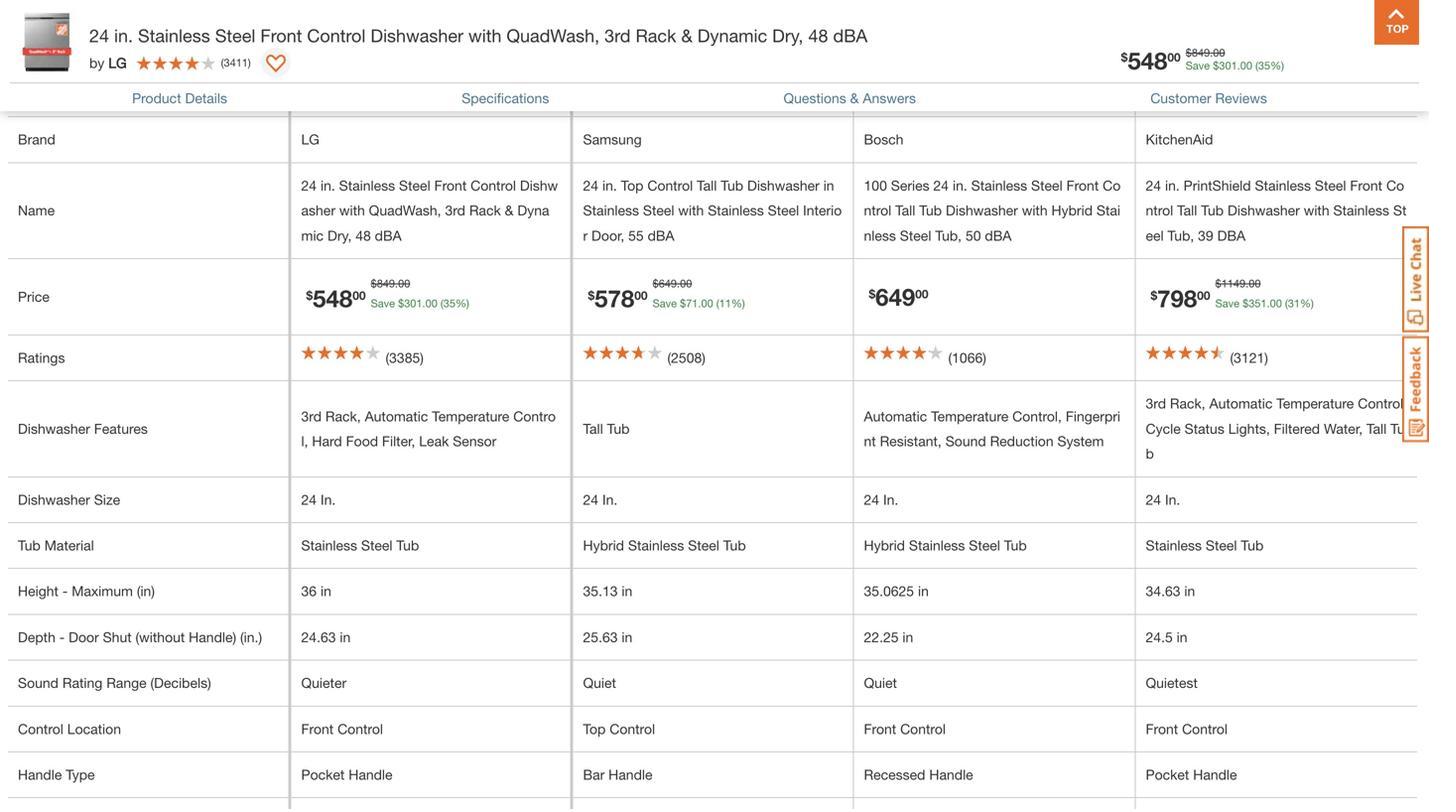 Task type: describe. For each thing, give the bounding box(es) containing it.
24 down b at the right bottom of page
[[1146, 491, 1162, 508]]

dba up questions & answers
[[834, 25, 868, 46]]

(decibels)
[[150, 675, 211, 691]]

( up automatic temperature control, fingerpri nt resistant, sound reduction system
[[949, 350, 952, 366]]

3rd inside 24 in. stainless steel front control dishw asher with quadwash, 3rd rack & dyna mic dry, 48 dba
[[445, 202, 466, 219]]

quieter
[[301, 675, 347, 691]]

24 in. stainless steel front control dishwasher with quadwash, 3rd rack & dynamic dry, 48 dba
[[89, 25, 868, 46]]

11
[[720, 297, 732, 310]]

questions
[[784, 90, 847, 106]]

1 vertical spatial &
[[851, 90, 859, 106]]

r
[[583, 227, 588, 244]]

name
[[18, 202, 55, 219]]

dishwasher inside 24 in. top control tall tub dishwasher in stainless steel with stainless steel interio r door, 55 dba
[[748, 177, 820, 194]]

4 24 in. from the left
[[1146, 491, 1181, 508]]

size
[[94, 491, 120, 508]]

3rd left '24 in. top control tall tub dishwasher in stainless steel with stainless steel interior door, 55 dba' image
[[605, 25, 631, 46]]

2 front control from the left
[[864, 721, 946, 737]]

height - maximum (in)
[[18, 583, 155, 599]]

2 quiet from the left
[[864, 675, 898, 691]]

2 pocket handle from the left
[[1146, 767, 1238, 783]]

0 vertical spatial quadwash,
[[507, 25, 600, 46]]

status
[[1185, 420, 1225, 437]]

save up customer reviews
[[1186, 59, 1211, 72]]

24 down l, on the bottom left of page
[[301, 491, 317, 508]]

stai
[[1097, 202, 1121, 219]]

24 down nt
[[864, 491, 880, 508]]

3 front control from the left
[[1146, 721, 1228, 737]]

save inside $ 798 00 $ 1149 . 00 save $ 351 . 00 ( 31 %)
[[1216, 297, 1240, 310]]

22.25 in
[[864, 629, 914, 645]]

24 in. printshield stainless steel front control tall tub dishwasher with stainless steel tub, 39 dba image
[[1205, 0, 1349, 99]]

. left 31
[[1268, 297, 1271, 310]]

top inside 24 in. top control tall tub dishwasher in stainless steel with stainless steel interio r door, 55 dba
[[621, 177, 644, 194]]

3121
[[1234, 350, 1265, 366]]

1 pocket handle from the left
[[301, 767, 393, 783]]

dba inside 24 in. top control tall tub dishwasher in stainless steel with stainless steel interio r door, 55 dba
[[648, 227, 675, 244]]

3 handle from the left
[[609, 767, 653, 783]]

bar handle
[[583, 767, 653, 783]]

filter,
[[382, 433, 415, 449]]

l,
[[301, 433, 308, 449]]

1 horizontal spatial 849
[[1192, 46, 1211, 59]]

height
[[18, 583, 59, 599]]

1 horizontal spatial &
[[682, 25, 693, 46]]

temperature for water,
[[1277, 395, 1355, 412]]

door,
[[592, 227, 625, 244]]

with inside the 24 in. printshield stainless steel front co ntrol tall tub dishwasher with stainless st eel tub, 39 dba
[[1305, 202, 1330, 219]]

interio
[[803, 202, 842, 219]]

series
[[891, 177, 930, 194]]

steel inside the 24 in. printshield stainless steel front co ntrol tall tub dishwasher with stainless st eel tub, 39 dba
[[1316, 177, 1347, 194]]

351
[[1249, 297, 1268, 310]]

0 horizontal spatial 548
[[313, 284, 353, 312]]

2508
[[671, 350, 702, 366]]

) for ( 2508 )
[[702, 350, 706, 366]]

00 inside $ 649 00
[[916, 287, 929, 301]]

quadwash, inside 24 in. stainless steel front control dishw asher with quadwash, 3rd rack & dyna mic dry, 48 dba
[[369, 202, 441, 219]]

0 horizontal spatial sound
[[18, 675, 59, 691]]

. right 578
[[677, 277, 680, 290]]

with up specifications
[[469, 25, 502, 46]]

. left 11
[[698, 297, 702, 310]]

bar
[[583, 767, 605, 783]]

3385
[[389, 350, 420, 366]]

co inside 100 series 24 in. stainless steel front co ntrol tall tub dishwasher with hybrid stai nless steel tub, 50 dba
[[1103, 177, 1121, 194]]

tall tub
[[583, 420, 630, 437]]

rating
[[62, 675, 103, 691]]

stainless inside 24 in. stainless steel front control dishw asher with quadwash, 3rd rack & dyna mic dry, 48 dba
[[339, 177, 395, 194]]

(without
[[136, 629, 185, 645]]

578
[[595, 284, 635, 312]]

2 hybrid stainless steel tub from the left
[[864, 537, 1027, 554]]

& inside 24 in. stainless steel front control dishw asher with quadwash, 3rd rack & dyna mic dry, 48 dba
[[505, 202, 514, 219]]

24 up by
[[89, 25, 109, 46]]

automatic inside automatic temperature control, fingerpri nt resistant, sound reduction system
[[864, 408, 928, 424]]

%) inside $ 578 00 $ 649 . 00 save $ 71 . 00 ( 11 %)
[[732, 297, 745, 310]]

( 2508 )
[[668, 350, 706, 366]]

stainless inside 100 series 24 in. stainless steel front co ntrol tall tub dishwasher with hybrid stai nless steel tub, 50 dba
[[972, 177, 1028, 194]]

live chat image
[[1403, 226, 1430, 333]]

34.63
[[1146, 583, 1181, 599]]

feedback link image
[[1403, 336, 1430, 443]]

contro
[[514, 408, 556, 424]]

35.0625 in
[[864, 583, 929, 599]]

tall inside 24 in. top control tall tub dishwasher in stainless steel with stainless steel interio r door, 55 dba
[[697, 177, 717, 194]]

sound rating range (decibels)
[[18, 675, 211, 691]]

customer reviews
[[1151, 90, 1268, 106]]

type
[[66, 767, 95, 783]]

st
[[1394, 202, 1407, 219]]

- for depth
[[59, 629, 65, 645]]

798
[[1158, 284, 1198, 312]]

questions & answers
[[784, 90, 917, 106]]

kitchenaid
[[1146, 131, 1214, 148]]

25.63 in
[[583, 629, 633, 645]]

with inside 24 in. top control tall tub dishwasher in stainless steel with stainless steel interio r door, 55 dba
[[679, 202, 704, 219]]

1 quiet from the left
[[583, 675, 617, 691]]

5 handle from the left
[[1194, 767, 1238, 783]]

in. for 24 in. stainless steel front control dishwasher with quadwash, 3rd rack & dynamic dry, 48 dba
[[114, 25, 133, 46]]

handle type
[[18, 767, 95, 783]]

( 3385 )
[[386, 350, 424, 366]]

in for 25.63 in
[[622, 629, 633, 645]]

control, inside 3rd rack, automatic temperature control, cycle status lights, filtered water, tall tu b
[[1359, 395, 1408, 412]]

1 stainless steel tub from the left
[[301, 537, 419, 554]]

in inside 24 in. top control tall tub dishwasher in stainless steel with stainless steel interio r door, 55 dba
[[824, 177, 835, 194]]

front inside the 24 in. printshield stainless steel front co ntrol tall tub dishwasher with stainless st eel tub, 39 dba
[[1351, 177, 1383, 194]]

24.63 in
[[301, 629, 351, 645]]

24.5
[[1146, 629, 1173, 645]]

36
[[301, 583, 317, 599]]

display image
[[266, 55, 286, 74]]

in for 35.13 in
[[622, 583, 633, 599]]

fingerpri
[[1066, 408, 1121, 424]]

24 down tall tub
[[583, 491, 599, 508]]

by lg
[[89, 54, 127, 71]]

1 pocket from the left
[[301, 767, 345, 783]]

front inside 24 in. stainless steel front control dishw asher with quadwash, 3rd rack & dyna mic dry, 48 dba
[[434, 177, 467, 194]]

24 inside the 24 in. printshield stainless steel front co ntrol tall tub dishwasher with stainless st eel tub, 39 dba
[[1146, 177, 1162, 194]]

(in.)
[[240, 629, 262, 645]]

0 horizontal spatial hybrid
[[583, 537, 625, 554]]

dynamic
[[698, 25, 768, 46]]

%) inside $ 798 00 $ 1149 . 00 save $ 351 . 00 ( 31 %)
[[1301, 297, 1315, 310]]

tub inside the 24 in. printshield stainless steel front co ntrol tall tub dishwasher with stainless st eel tub, 39 dba
[[1202, 202, 1224, 219]]

2 handle from the left
[[349, 767, 393, 783]]

dishwasher inside the 24 in. printshield stainless steel front co ntrol tall tub dishwasher with stainless st eel tub, 39 dba
[[1228, 202, 1301, 219]]

depth
[[18, 629, 55, 645]]

ntrol inside the 24 in. printshield stainless steel front co ntrol tall tub dishwasher with stainless st eel tub, 39 dba
[[1146, 202, 1174, 219]]

material
[[44, 537, 94, 554]]

31
[[1289, 297, 1301, 310]]

3 in. from the left
[[884, 491, 899, 508]]

34.63 in
[[1146, 583, 1196, 599]]

0 vertical spatial 548
[[1128, 46, 1168, 74]]

( down $ 798 00 $ 1149 . 00 save $ 351 . 00 ( 31 %)
[[1231, 350, 1234, 366]]

door
[[69, 629, 99, 645]]

( 3121 )
[[1231, 350, 1269, 366]]

35.0625
[[864, 583, 915, 599]]

3rd inside 3rd rack, automatic temperature control, cycle status lights, filtered water, tall tu b
[[1146, 395, 1167, 412]]

answers
[[863, 90, 917, 106]]

in. for 24 in. printshield stainless steel front co ntrol tall tub dishwasher with stainless st eel tub, 39 dba
[[1166, 177, 1180, 194]]

( down $ 578 00 $ 649 . 00 save $ 71 . 00 ( 11 %)
[[668, 350, 671, 366]]

in. for 24 in. stainless steel front control dishw asher with quadwash, 3rd rack & dyna mic dry, 48 dba
[[321, 177, 335, 194]]

. up 351 on the right top of page
[[1246, 277, 1249, 290]]

with inside 100 series 24 in. stainless steel front co ntrol tall tub dishwasher with hybrid stai nless steel tub, 50 dba
[[1022, 202, 1048, 219]]

24 in. stainless steel front control dishw asher with quadwash, 3rd rack & dyna mic dry, 48 dba
[[301, 177, 558, 244]]

1 vertical spatial top
[[583, 721, 606, 737]]

product
[[132, 90, 181, 106]]

features
[[94, 420, 148, 437]]

dishwasher inside 100 series 24 in. stainless steel front co ntrol tall tub dishwasher with hybrid stai nless steel tub, 50 dba
[[946, 202, 1019, 219]]

1 24 in. from the left
[[301, 491, 336, 508]]

dba
[[1218, 227, 1246, 244]]

in for 36 in
[[321, 583, 332, 599]]

( inside $ 798 00 $ 1149 . 00 save $ 351 . 00 ( 31 %)
[[1286, 297, 1289, 310]]

24.5 in
[[1146, 629, 1188, 645]]

3rd rack, automatic temperature contro l, hard food filter, leak sensor
[[301, 408, 556, 449]]

3rd rack, automatic temperature control, cycle status lights, filtered water, tall tu b
[[1146, 395, 1408, 462]]

tall inside 3rd rack, automatic temperature control, cycle status lights, filtered water, tall tu b
[[1367, 420, 1387, 437]]

save inside $ 578 00 $ 649 . 00 save $ 71 . 00 ( 11 %)
[[653, 297, 677, 310]]

nless
[[864, 227, 897, 244]]

0 vertical spatial $ 548 00 $ 849 . 00 save $ 301 . 00 ( 35 %)
[[1122, 46, 1285, 74]]

in. inside 100 series 24 in. stainless steel front co ntrol tall tub dishwasher with hybrid stai nless steel tub, 50 dba
[[953, 177, 968, 194]]

2 pocket from the left
[[1146, 767, 1190, 783]]

with inside 24 in. stainless steel front control dishw asher with quadwash, 3rd rack & dyna mic dry, 48 dba
[[339, 202, 365, 219]]

1149
[[1222, 277, 1246, 290]]

) for ( 3121 )
[[1265, 350, 1269, 366]]

100
[[864, 177, 888, 194]]

24 inside 24 in. stainless steel front control dishw asher with quadwash, 3rd rack & dyna mic dry, 48 dba
[[301, 177, 317, 194]]

) for ( 3385 )
[[420, 350, 424, 366]]

reviews
[[1216, 90, 1268, 106]]

automatic for lights,
[[1210, 395, 1273, 412]]

rack inside 24 in. stainless steel front control dishw asher with quadwash, 3rd rack & dyna mic dry, 48 dba
[[470, 202, 501, 219]]

hard
[[312, 433, 342, 449]]

$ inside $ 649 00
[[869, 287, 876, 301]]

cycle
[[1146, 420, 1181, 437]]

2 in. from the left
[[603, 491, 618, 508]]

in for 34.63 in
[[1185, 583, 1196, 599]]



Task type: vqa. For each thing, say whether or not it's contained in the screenshot.


Task type: locate. For each thing, give the bounding box(es) containing it.
24.63
[[301, 629, 336, 645]]

3411
[[224, 56, 248, 69]]

0 horizontal spatial quadwash,
[[369, 202, 441, 219]]

1 horizontal spatial 48
[[809, 25, 829, 46]]

4 in. from the left
[[1166, 491, 1181, 508]]

1 tub, from the left
[[936, 227, 962, 244]]

- for height
[[62, 583, 68, 599]]

2 tub, from the left
[[1168, 227, 1195, 244]]

resistant,
[[880, 433, 942, 449]]

0 vertical spatial rack
[[636, 25, 677, 46]]

1 horizontal spatial $ 548 00 $ 849 . 00 save $ 301 . 00 ( 35 %)
[[1122, 46, 1285, 74]]

1 horizontal spatial temperature
[[932, 408, 1009, 424]]

in. up asher at the left of page
[[321, 177, 335, 194]]

(
[[221, 56, 224, 69], [1256, 59, 1259, 72], [441, 297, 444, 310], [717, 297, 720, 310], [1286, 297, 1289, 310], [386, 350, 389, 366], [668, 350, 671, 366], [949, 350, 952, 366], [1231, 350, 1234, 366]]

in for 24.5 in
[[1177, 629, 1188, 645]]

1 handle from the left
[[18, 767, 62, 783]]

1 horizontal spatial ntrol
[[1146, 202, 1174, 219]]

301
[[1220, 59, 1238, 72], [404, 297, 423, 310]]

maximum
[[72, 583, 133, 599]]

0 horizontal spatial tub,
[[936, 227, 962, 244]]

front inside 100 series 24 in. stainless steel front co ntrol tall tub dishwasher with hybrid stai nless steel tub, 50 dba
[[1067, 177, 1100, 194]]

details
[[185, 90, 227, 106]]

24 up r
[[583, 177, 599, 194]]

1 horizontal spatial 548
[[1128, 46, 1168, 74]]

lg
[[108, 54, 127, 71], [301, 131, 320, 148]]

100 series 24 in. stainless steel front control tall tub dishwasher with hybrid stainless steel tub, 50 dba image
[[923, 0, 1067, 99]]

co up the st
[[1387, 177, 1405, 194]]

in right 24.5
[[1177, 629, 1188, 645]]

in for 24.63 in
[[340, 629, 351, 645]]

automatic up filter,
[[365, 408, 428, 424]]

( down 24 in. stainless steel front control dishw asher with quadwash, 3rd rack & dyna mic dry, 48 dba
[[441, 297, 444, 310]]

reduction
[[991, 433, 1054, 449]]

control,
[[1359, 395, 1408, 412], [1013, 408, 1062, 424]]

tub inside 100 series 24 in. stainless steel front co ntrol tall tub dishwasher with hybrid stai nless steel tub, 50 dba
[[920, 202, 942, 219]]

0 horizontal spatial 649
[[659, 277, 677, 290]]

dry, inside 24 in. stainless steel front control dishw asher with quadwash, 3rd rack & dyna mic dry, 48 dba
[[328, 227, 352, 244]]

3rd inside 3rd rack, automatic temperature contro l, hard food filter, leak sensor
[[301, 408, 322, 424]]

1 vertical spatial sound
[[18, 675, 59, 691]]

649 inside $ 578 00 $ 649 . 00 save $ 71 . 00 ( 11 %)
[[659, 277, 677, 290]]

0 horizontal spatial lg
[[108, 54, 127, 71]]

tub, inside 100 series 24 in. stainless steel front co ntrol tall tub dishwasher with hybrid stai nless steel tub, 50 dba
[[936, 227, 962, 244]]

in right 25.63
[[622, 629, 633, 645]]

control, up tu
[[1359, 395, 1408, 412]]

dry, right mic
[[328, 227, 352, 244]]

hybrid up 35.13
[[583, 537, 625, 554]]

save left 71
[[653, 297, 677, 310]]

dishwasher features
[[18, 420, 148, 437]]

4 handle from the left
[[930, 767, 974, 783]]

) down 351 on the right top of page
[[1265, 350, 1269, 366]]

0 horizontal spatial pocket
[[301, 767, 345, 783]]

rack, up status
[[1171, 395, 1206, 412]]

1 horizontal spatial hybrid
[[864, 537, 906, 554]]

1 vertical spatial quadwash,
[[369, 202, 441, 219]]

0 vertical spatial sound
[[946, 433, 987, 449]]

24 in. down b at the right bottom of page
[[1146, 491, 1181, 508]]

dba right 50
[[985, 227, 1012, 244]]

in up the interio
[[824, 177, 835, 194]]

)
[[248, 56, 251, 69], [420, 350, 424, 366], [702, 350, 706, 366], [983, 350, 987, 366], [1265, 350, 1269, 366]]

1 horizontal spatial dry,
[[773, 25, 804, 46]]

quiet down 22.25
[[864, 675, 898, 691]]

temperature inside 3rd rack, automatic temperature contro l, hard food filter, leak sensor
[[432, 408, 510, 424]]

1 front control from the left
[[301, 721, 383, 737]]

0 horizontal spatial $ 548 00 $ 849 . 00 save $ 301 . 00 ( 35 %)
[[306, 277, 470, 312]]

48 right mic
[[356, 227, 371, 244]]

in. down cycle
[[1166, 491, 1181, 508]]

1 vertical spatial 35
[[444, 297, 456, 310]]

rack, for status
[[1171, 395, 1206, 412]]

quietest
[[1146, 675, 1198, 691]]

2 stainless steel tub from the left
[[1146, 537, 1264, 554]]

control inside 24 in. top control tall tub dishwasher in stainless steel with stainless steel interio r door, 55 dba
[[648, 177, 693, 194]]

0 vertical spatial 849
[[1192, 46, 1211, 59]]

2 horizontal spatial hybrid
[[1052, 202, 1093, 219]]

1 horizontal spatial 649
[[876, 282, 916, 311]]

39
[[1199, 227, 1214, 244]]

1 horizontal spatial hybrid stainless steel tub
[[864, 537, 1027, 554]]

customer reviews button
[[1151, 90, 1268, 106], [1151, 90, 1268, 106]]

2 horizontal spatial front control
[[1146, 721, 1228, 737]]

$ 798 00 $ 1149 . 00 save $ 351 . 00 ( 31 %)
[[1151, 277, 1315, 312]]

0 vertical spatial &
[[682, 25, 693, 46]]

quiet down 25.63
[[583, 675, 617, 691]]

dishw
[[520, 177, 558, 194]]

stainless steel tub up 36 in
[[301, 537, 419, 554]]

649 down the nless
[[876, 282, 916, 311]]

1 vertical spatial 48
[[356, 227, 371, 244]]

tub, left 50
[[936, 227, 962, 244]]

0 horizontal spatial quiet
[[583, 675, 617, 691]]

0 horizontal spatial stainless steel tub
[[301, 537, 419, 554]]

24 in. printshield stainless steel front co ntrol tall tub dishwasher with stainless st eel tub, 39 dba
[[1146, 177, 1407, 244]]

stainless
[[138, 25, 210, 46], [339, 177, 395, 194], [972, 177, 1028, 194], [1256, 177, 1312, 194], [583, 202, 640, 219], [708, 202, 764, 219], [1334, 202, 1390, 219], [301, 537, 358, 554], [628, 537, 685, 554], [909, 537, 966, 554], [1146, 537, 1203, 554]]

tub material
[[18, 537, 94, 554]]

pocket down the quietest
[[1146, 767, 1190, 783]]

0 vertical spatial 35
[[1259, 59, 1271, 72]]

24 in. top control tall tub dishwasher in stainless steel with stainless steel interio r door, 55 dba
[[583, 177, 842, 244]]

1 horizontal spatial quadwash,
[[507, 25, 600, 46]]

0 vertical spatial dry,
[[773, 25, 804, 46]]

tub inside 24 in. top control tall tub dishwasher in stainless steel with stainless steel interio r door, 55 dba
[[721, 177, 744, 194]]

.
[[1211, 46, 1214, 59], [1238, 59, 1241, 72], [395, 277, 398, 290], [677, 277, 680, 290], [1246, 277, 1249, 290], [423, 297, 426, 310], [698, 297, 702, 310], [1268, 297, 1271, 310]]

recessed handle
[[864, 767, 974, 783]]

b
[[1146, 445, 1155, 462]]

top button
[[1375, 0, 1420, 45]]

sound
[[946, 433, 987, 449], [18, 675, 59, 691]]

( 1066 )
[[949, 350, 987, 366]]

pocket handle
[[301, 767, 393, 783], [1146, 767, 1238, 783]]

1 horizontal spatial 35
[[1259, 59, 1271, 72]]

0 vertical spatial 48
[[809, 25, 829, 46]]

save down '1149' at the right of page
[[1216, 297, 1240, 310]]

mic
[[301, 227, 324, 244]]

filtered
[[1275, 420, 1321, 437]]

quadwash,
[[507, 25, 600, 46], [369, 202, 441, 219]]

handle
[[18, 767, 62, 783], [349, 767, 393, 783], [609, 767, 653, 783], [930, 767, 974, 783], [1194, 767, 1238, 783]]

1 horizontal spatial control,
[[1359, 395, 1408, 412]]

control inside 24 in. stainless steel front control dishw asher with quadwash, 3rd rack & dyna mic dry, 48 dba
[[471, 177, 516, 194]]

front control down the quietest
[[1146, 721, 1228, 737]]

0 vertical spatial top
[[621, 177, 644, 194]]

0 horizontal spatial 301
[[404, 297, 423, 310]]

in right 35.13
[[622, 583, 633, 599]]

temperature
[[1277, 395, 1355, 412], [432, 408, 510, 424], [932, 408, 1009, 424]]

0 horizontal spatial temperature
[[432, 408, 510, 424]]

pocket
[[301, 767, 345, 783], [1146, 767, 1190, 783]]

22.25
[[864, 629, 899, 645]]

stainless steel tub up 34.63 in
[[1146, 537, 1264, 554]]

control location
[[18, 721, 121, 737]]

) for ( 1066 )
[[983, 350, 987, 366]]

55
[[629, 227, 644, 244]]

24 up eel
[[1146, 177, 1162, 194]]

( right 351 on the right top of page
[[1286, 297, 1289, 310]]

0 horizontal spatial control,
[[1013, 408, 1062, 424]]

1 vertical spatial -
[[59, 629, 65, 645]]

automatic inside 3rd rack, automatic temperature control, cycle status lights, filtered water, tall tu b
[[1210, 395, 1273, 412]]

quiet
[[583, 675, 617, 691], [864, 675, 898, 691]]

36 in
[[301, 583, 332, 599]]

save up 3385
[[371, 297, 395, 310]]

in right 36 at left
[[321, 583, 332, 599]]

in. down tall tub
[[603, 491, 618, 508]]

0 horizontal spatial front control
[[301, 721, 383, 737]]

rack, inside 3rd rack, automatic temperature control, cycle status lights, filtered water, tall tu b
[[1171, 395, 1206, 412]]

1 horizontal spatial pocket handle
[[1146, 767, 1238, 783]]

0 horizontal spatial &
[[505, 202, 514, 219]]

dishwasher size
[[18, 491, 120, 508]]

in. down samsung
[[603, 177, 617, 194]]

in for 35.0625 in
[[919, 583, 929, 599]]

in for 22.25 in
[[903, 629, 914, 645]]

2 horizontal spatial automatic
[[1210, 395, 1273, 412]]

1 horizontal spatial lg
[[301, 131, 320, 148]]

product details button
[[132, 90, 227, 106], [132, 90, 227, 106]]

( up 'reviews'
[[1256, 59, 1259, 72]]

$ 548 00 $ 849 . 00 save $ 301 . 00 ( 35 %) up 3385
[[306, 277, 470, 312]]

$ 578 00 $ 649 . 00 save $ 71 . 00 ( 11 %)
[[588, 277, 745, 312]]

0 horizontal spatial rack
[[470, 202, 501, 219]]

pocket handle down quieter
[[301, 767, 393, 783]]

1 vertical spatial 301
[[404, 297, 423, 310]]

) for ( 3411 )
[[248, 56, 251, 69]]

0 horizontal spatial ntrol
[[864, 202, 892, 219]]

0 vertical spatial lg
[[108, 54, 127, 71]]

in. for 24 in. top control tall tub dishwasher in stainless steel with stainless steel interio r door, 55 dba
[[603, 177, 617, 194]]

1 in. from the left
[[321, 491, 336, 508]]

product image image
[[15, 10, 79, 74]]

548 down mic
[[313, 284, 353, 312]]

pocket handle down the quietest
[[1146, 767, 1238, 783]]

ntrol inside 100 series 24 in. stainless steel front co ntrol tall tub dishwasher with hybrid stai nless steel tub, 50 dba
[[864, 202, 892, 219]]

with
[[469, 25, 502, 46], [339, 202, 365, 219], [679, 202, 704, 219], [1022, 202, 1048, 219], [1305, 202, 1330, 219]]

. up customer reviews
[[1211, 46, 1214, 59]]

- left door
[[59, 629, 65, 645]]

hybrid inside 100 series 24 in. stainless steel front co ntrol tall tub dishwasher with hybrid stai nless steel tub, 50 dba
[[1052, 202, 1093, 219]]

hybrid stainless steel tub up 35.0625 in at right bottom
[[864, 537, 1027, 554]]

temperature for leak
[[432, 408, 510, 424]]

24 in. down nt
[[864, 491, 899, 508]]

0 vertical spatial -
[[62, 583, 68, 599]]

1 horizontal spatial 301
[[1220, 59, 1238, 72]]

35 up 'reviews'
[[1259, 59, 1271, 72]]

sound inside automatic temperature control, fingerpri nt resistant, sound reduction system
[[946, 433, 987, 449]]

0 horizontal spatial 48
[[356, 227, 371, 244]]

2 horizontal spatial &
[[851, 90, 859, 106]]

in. inside 24 in. top control tall tub dishwasher in stainless steel with stainless steel interio r door, 55 dba
[[603, 177, 617, 194]]

100 series 24 in. stainless steel front co ntrol tall tub dishwasher with hybrid stai nless steel tub, 50 dba
[[864, 177, 1121, 244]]

with up $ 578 00 $ 649 . 00 save $ 71 . 00 ( 11 %)
[[679, 202, 704, 219]]

( up 3rd rack, automatic temperature contro l, hard food filter, leak sensor
[[386, 350, 389, 366]]

2 horizontal spatial temperature
[[1277, 395, 1355, 412]]

24 in.
[[301, 491, 336, 508], [583, 491, 618, 508], [864, 491, 899, 508], [1146, 491, 1181, 508]]

1 vertical spatial 548
[[313, 284, 353, 312]]

sensor
[[453, 433, 497, 449]]

rack left dynamic
[[636, 25, 677, 46]]

1 vertical spatial 849
[[377, 277, 395, 290]]

dba inside 24 in. stainless steel front control dishw asher with quadwash, 3rd rack & dyna mic dry, 48 dba
[[375, 227, 402, 244]]

301 up 'reviews'
[[1220, 59, 1238, 72]]

649 right 578
[[659, 277, 677, 290]]

0 horizontal spatial 35
[[444, 297, 456, 310]]

co inside the 24 in. printshield stainless steel front co ntrol tall tub dishwasher with stainless st eel tub, 39 dba
[[1387, 177, 1405, 194]]

. up 3385
[[395, 277, 398, 290]]

24 in. down tall tub
[[583, 491, 618, 508]]

with right asher at the left of page
[[339, 202, 365, 219]]

automatic temperature control, fingerpri nt resistant, sound reduction system
[[864, 408, 1121, 449]]

in. inside 24 in. stainless steel front control dishw asher with quadwash, 3rd rack & dyna mic dry, 48 dba
[[321, 177, 335, 194]]

0 horizontal spatial automatic
[[365, 408, 428, 424]]

& left dyna on the top of page
[[505, 202, 514, 219]]

in. inside the 24 in. printshield stainless steel front co ntrol tall tub dishwasher with stainless st eel tub, 39 dba
[[1166, 177, 1180, 194]]

lg up asher at the left of page
[[301, 131, 320, 148]]

tub, inside the 24 in. printshield stainless steel front co ntrol tall tub dishwasher with stainless st eel tub, 39 dba
[[1168, 227, 1195, 244]]

1 horizontal spatial front control
[[864, 721, 946, 737]]

3 24 in. from the left
[[864, 491, 899, 508]]

3rd up l, on the bottom left of page
[[301, 408, 322, 424]]

automatic inside 3rd rack, automatic temperature contro l, hard food filter, leak sensor
[[365, 408, 428, 424]]

( right 71
[[717, 297, 720, 310]]

hybrid up 35.0625
[[864, 537, 906, 554]]

temperature inside automatic temperature control, fingerpri nt resistant, sound reduction system
[[932, 408, 1009, 424]]

dry, right dynamic
[[773, 25, 804, 46]]

bosch
[[864, 131, 904, 148]]

1 horizontal spatial stainless steel tub
[[1146, 537, 1264, 554]]

water,
[[1325, 420, 1363, 437]]

1 hybrid stainless steel tub from the left
[[583, 537, 746, 554]]

dba inside 100 series 24 in. stainless steel front co ntrol tall tub dishwasher with hybrid stai nless steel tub, 50 dba
[[985, 227, 1012, 244]]

handle)
[[189, 629, 236, 645]]

2 co from the left
[[1387, 177, 1405, 194]]

) up 3rd rack, automatic temperature contro l, hard food filter, leak sensor
[[420, 350, 424, 366]]

548 up the customer
[[1128, 46, 1168, 74]]

dba right mic
[[375, 227, 402, 244]]

0 horizontal spatial hybrid stainless steel tub
[[583, 537, 746, 554]]

automatic up resistant,
[[864, 408, 928, 424]]

1 horizontal spatial rack
[[636, 25, 677, 46]]

in. right series
[[953, 177, 968, 194]]

location
[[67, 721, 121, 737]]

in right 35.0625
[[919, 583, 929, 599]]

0 horizontal spatial 849
[[377, 277, 395, 290]]

48 inside 24 in. stainless steel front control dishw asher with quadwash, 3rd rack & dyna mic dry, 48 dba
[[356, 227, 371, 244]]

0 horizontal spatial rack,
[[326, 408, 361, 424]]

1 vertical spatial dry,
[[328, 227, 352, 244]]

) down $ 578 00 $ 649 . 00 save $ 71 . 00 ( 11 %)
[[702, 350, 706, 366]]

1 horizontal spatial sound
[[946, 433, 987, 449]]

1 vertical spatial $ 548 00 $ 849 . 00 save $ 301 . 00 ( 35 %)
[[306, 277, 470, 312]]

1 horizontal spatial top
[[621, 177, 644, 194]]

35.13 in
[[583, 583, 633, 599]]

ratings
[[18, 350, 65, 366]]

1 horizontal spatial tub,
[[1168, 227, 1195, 244]]

leak
[[419, 433, 449, 449]]

tall inside 100 series 24 in. stainless steel front co ntrol tall tub dishwasher with hybrid stai nless steel tub, 50 dba
[[896, 202, 916, 219]]

(in)
[[137, 583, 155, 599]]

24 inside 24 in. top control tall tub dishwasher in stainless steel with stainless steel interio r door, 55 dba
[[583, 177, 599, 194]]

rack, for hard
[[326, 408, 361, 424]]

asher
[[301, 202, 336, 219]]

in. down resistant,
[[884, 491, 899, 508]]

3rd left dyna on the top of page
[[445, 202, 466, 219]]

1 horizontal spatial quiet
[[864, 675, 898, 691]]

control
[[307, 25, 366, 46], [471, 177, 516, 194], [648, 177, 693, 194], [18, 721, 63, 737], [338, 721, 383, 737], [610, 721, 655, 737], [901, 721, 946, 737], [1183, 721, 1228, 737]]

front
[[261, 25, 302, 46], [434, 177, 467, 194], [1067, 177, 1100, 194], [1351, 177, 1383, 194], [301, 721, 334, 737], [864, 721, 897, 737], [1146, 721, 1179, 737]]

0 horizontal spatial top
[[583, 721, 606, 737]]

control, inside automatic temperature control, fingerpri nt resistant, sound reduction system
[[1013, 408, 1062, 424]]

temperature inside 3rd rack, automatic temperature control, cycle status lights, filtered water, tall tu b
[[1277, 395, 1355, 412]]

eel
[[1146, 227, 1164, 244]]

35 down 24 in. stainless steel front control dishw asher with quadwash, 3rd rack & dyna mic dry, 48 dba
[[444, 297, 456, 310]]

0 horizontal spatial dry,
[[328, 227, 352, 244]]

rack, inside 3rd rack, automatic temperature contro l, hard food filter, leak sensor
[[326, 408, 361, 424]]

) left display image
[[248, 56, 251, 69]]

steel
[[215, 25, 256, 46], [399, 177, 431, 194], [1032, 177, 1063, 194], [1316, 177, 1347, 194], [643, 202, 675, 219], [768, 202, 800, 219], [900, 227, 932, 244], [361, 537, 393, 554], [688, 537, 720, 554], [969, 537, 1001, 554], [1206, 537, 1238, 554]]

0 vertical spatial 301
[[1220, 59, 1238, 72]]

0 horizontal spatial pocket handle
[[301, 767, 393, 783]]

24 in. stainless steel front control dishwasher with quadwash, 3rd rack & dynamic dry, 48 dba image
[[359, 0, 503, 116]]

2 24 in. from the left
[[583, 491, 618, 508]]

in. up by lg
[[114, 25, 133, 46]]

1 ntrol from the left
[[864, 202, 892, 219]]

35.13
[[583, 583, 618, 599]]

1 horizontal spatial rack,
[[1171, 395, 1206, 412]]

- right height
[[62, 583, 68, 599]]

849 up 3385
[[377, 277, 395, 290]]

top control
[[583, 721, 655, 737]]

( up details
[[221, 56, 224, 69]]

. up the ( 3385 )
[[423, 297, 426, 310]]

hybrid left 'stai'
[[1052, 202, 1093, 219]]

2 vertical spatial &
[[505, 202, 514, 219]]

1 horizontal spatial co
[[1387, 177, 1405, 194]]

rack, up hard
[[326, 408, 361, 424]]

front control
[[301, 721, 383, 737], [864, 721, 946, 737], [1146, 721, 1228, 737]]

front control down quieter
[[301, 721, 383, 737]]

. up 'reviews'
[[1238, 59, 1241, 72]]

automatic for food
[[365, 408, 428, 424]]

hybrid stainless steel tub
[[583, 537, 746, 554], [864, 537, 1027, 554]]

rack
[[636, 25, 677, 46], [470, 202, 501, 219]]

35
[[1259, 59, 1271, 72], [444, 297, 456, 310]]

0 horizontal spatial co
[[1103, 177, 1121, 194]]

by
[[89, 54, 105, 71]]

in.
[[321, 491, 336, 508], [603, 491, 618, 508], [884, 491, 899, 508], [1166, 491, 1181, 508]]

tall inside the 24 in. printshield stainless steel front co ntrol tall tub dishwasher with stainless st eel tub, 39 dba
[[1178, 202, 1198, 219]]

24 in. top control tall tub dishwasher in stainless steel with stainless steel interior door, 55 dba image
[[641, 0, 785, 99]]

automatic
[[1210, 395, 1273, 412], [365, 408, 428, 424], [864, 408, 928, 424]]

tub, left 39 on the right of page
[[1168, 227, 1195, 244]]

&
[[682, 25, 693, 46], [851, 90, 859, 106], [505, 202, 514, 219]]

1 vertical spatial rack
[[470, 202, 501, 219]]

24 in. down hard
[[301, 491, 336, 508]]

top down samsung
[[621, 177, 644, 194]]

1 vertical spatial lg
[[301, 131, 320, 148]]

brand
[[18, 131, 55, 148]]

1 horizontal spatial automatic
[[864, 408, 928, 424]]

3rd
[[605, 25, 631, 46], [445, 202, 466, 219], [1146, 395, 1167, 412], [301, 408, 322, 424]]

2 ntrol from the left
[[1146, 202, 1174, 219]]

in right 22.25
[[903, 629, 914, 645]]

1 co from the left
[[1103, 177, 1121, 194]]

& left the answers
[[851, 90, 859, 106]]

steel inside 24 in. stainless steel front control dishw asher with quadwash, 3rd rack & dyna mic dry, 48 dba
[[399, 177, 431, 194]]

$ 649 00
[[869, 282, 929, 311]]

( inside $ 578 00 $ 649 . 00 save $ 71 . 00 ( 11 %)
[[717, 297, 720, 310]]

ntrol
[[864, 202, 892, 219], [1146, 202, 1174, 219]]

hybrid stainless steel tub up 35.13 in
[[583, 537, 746, 554]]

24 inside 100 series 24 in. stainless steel front co ntrol tall tub dishwasher with hybrid stai nless steel tub, 50 dba
[[934, 177, 949, 194]]

top up 'bar'
[[583, 721, 606, 737]]

co up 'stai'
[[1103, 177, 1121, 194]]

dyna
[[518, 202, 550, 219]]

1 horizontal spatial pocket
[[1146, 767, 1190, 783]]

product details
[[132, 90, 227, 106]]

automatic up lights,
[[1210, 395, 1273, 412]]

$ 548 00 $ 849 . 00 save $ 301 . 00 ( 35 %) up customer reviews
[[1122, 46, 1285, 74]]



